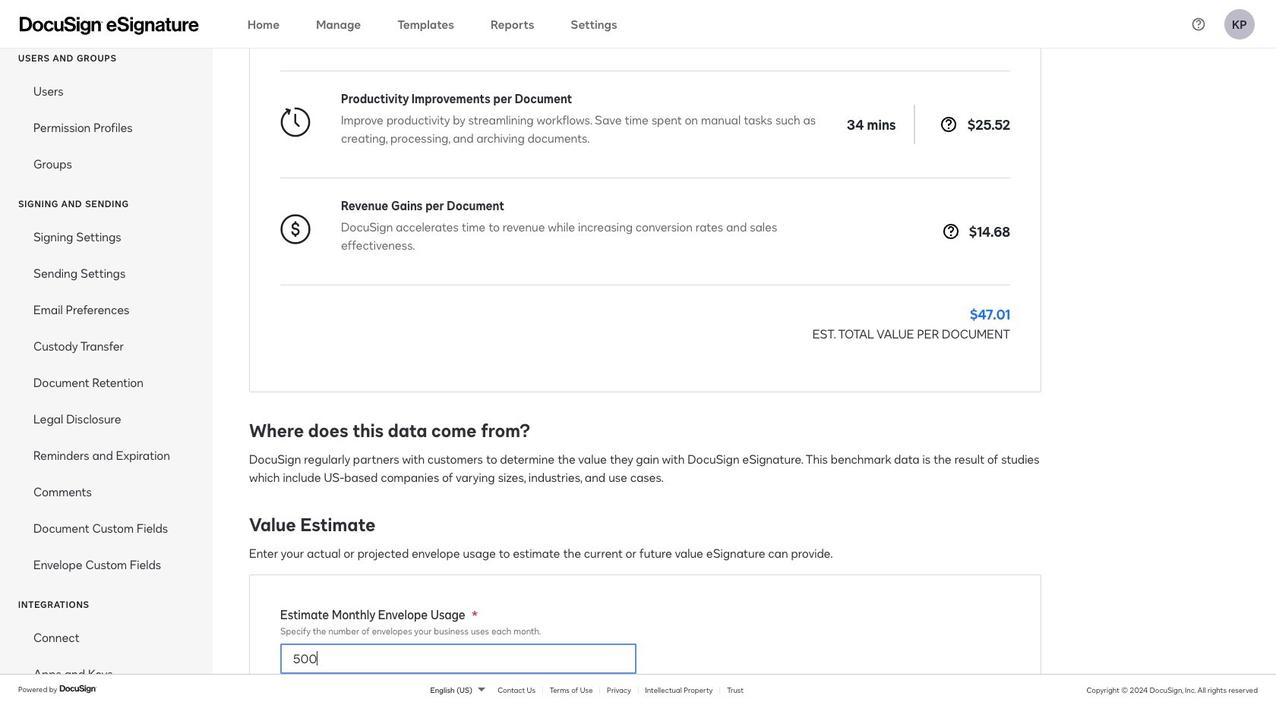 Task type: vqa. For each thing, say whether or not it's contained in the screenshot.
the Enter name TEXT FIELD
no



Task type: locate. For each thing, give the bounding box(es) containing it.
None number field
[[281, 645, 636, 674]]

integrations element
[[0, 620, 213, 706]]

signing and sending element
[[0, 219, 213, 584]]



Task type: describe. For each thing, give the bounding box(es) containing it.
productivity improvements per document image
[[280, 107, 311, 138]]

docusign image
[[59, 684, 97, 696]]

docusign admin image
[[20, 16, 199, 35]]

users and groups element
[[0, 73, 213, 182]]

revenue gains per document image
[[280, 214, 311, 245]]



